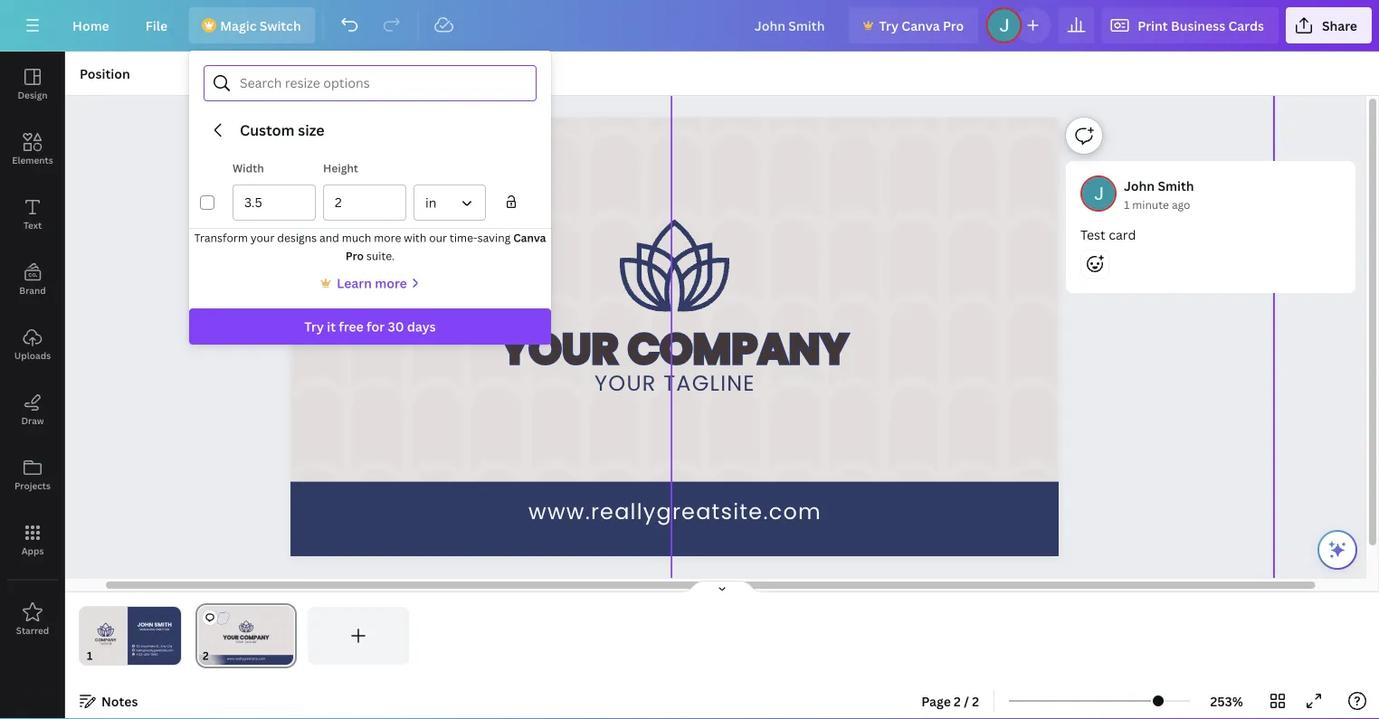 Task type: vqa. For each thing, say whether or not it's contained in the screenshot.
Projects button
yes



Task type: locate. For each thing, give the bounding box(es) containing it.
john
[[1124, 177, 1155, 194]]

Height number field
[[335, 186, 395, 220]]

width
[[233, 161, 264, 176]]

1 vertical spatial more
[[375, 275, 407, 292]]

tagline
[[664, 368, 756, 398]]

share button
[[1286, 7, 1372, 43]]

your
[[501, 319, 619, 378], [501, 319, 619, 378], [595, 368, 657, 398]]

starred button
[[0, 587, 65, 653]]

0 vertical spatial pro
[[943, 17, 964, 34]]

john smith 1 minute ago
[[1124, 177, 1195, 212]]

brand
[[19, 284, 46, 296]]

minute
[[1133, 197, 1169, 212]]

learn more
[[337, 275, 407, 292]]

2 left /
[[954, 693, 961, 710]]

try canva pro button
[[849, 7, 979, 43]]

1
[[1124, 197, 1130, 212]]

print business cards
[[1138, 17, 1264, 34]]

try inside the main menu bar
[[879, 17, 899, 34]]

2
[[954, 693, 961, 710], [972, 693, 980, 710]]

0 vertical spatial canva
[[902, 17, 940, 34]]

Design title text field
[[740, 7, 841, 43]]

canva
[[902, 17, 940, 34], [513, 230, 546, 245]]

0 horizontal spatial try
[[304, 318, 324, 335]]

print business cards button
[[1102, 7, 1279, 43]]

canva assistant image
[[1327, 540, 1349, 561]]

projects
[[14, 480, 51, 492]]

time-
[[450, 230, 478, 245]]

more
[[374, 230, 401, 245], [375, 275, 407, 292]]

switch
[[260, 17, 301, 34]]

list
[[1066, 161, 1363, 351]]

text button
[[0, 182, 65, 247]]

0 vertical spatial more
[[374, 230, 401, 245]]

1 vertical spatial try
[[304, 318, 324, 335]]

test card
[[1081, 226, 1136, 243]]

0 horizontal spatial 2
[[954, 693, 961, 710]]

and
[[320, 230, 339, 245]]

your company
[[501, 319, 849, 378], [501, 319, 849, 378]]

Search resize options search field
[[240, 66, 525, 100]]

1 horizontal spatial canva
[[902, 17, 940, 34]]

apps
[[21, 545, 44, 557]]

custom size
[[240, 120, 325, 140]]

design
[[18, 89, 48, 101]]

try for try canva pro
[[879, 17, 899, 34]]

0 vertical spatial try
[[879, 17, 899, 34]]

position
[[80, 65, 130, 82]]

company
[[628, 319, 849, 378], [628, 319, 849, 378]]

Units: in button
[[414, 185, 486, 221]]

your tagline
[[595, 368, 756, 398]]

suite.
[[364, 248, 395, 263]]

more up suite. on the left top of the page
[[374, 230, 401, 245]]

list containing john smith
[[1066, 161, 1363, 351]]

uploads
[[14, 349, 51, 362]]

Width number field
[[244, 186, 304, 220]]

home link
[[58, 7, 124, 43]]

for
[[367, 318, 385, 335]]

2 right /
[[972, 693, 980, 710]]

try it free for 30 days
[[304, 318, 436, 335]]

0 horizontal spatial pro
[[346, 248, 364, 263]]

uploads button
[[0, 312, 65, 377]]

1 vertical spatial pro
[[346, 248, 364, 263]]

1 horizontal spatial pro
[[943, 17, 964, 34]]

try
[[879, 17, 899, 34], [304, 318, 324, 335]]

free
[[339, 318, 364, 335]]

card
[[1109, 226, 1136, 243]]

0 horizontal spatial canva
[[513, 230, 546, 245]]

1 vertical spatial canva
[[513, 230, 546, 245]]

2 2 from the left
[[972, 693, 980, 710]]

1 horizontal spatial 2
[[972, 693, 980, 710]]

more down suite. on the left top of the page
[[375, 275, 407, 292]]

1 horizontal spatial try
[[879, 17, 899, 34]]

try for try it free for 30 days
[[304, 318, 324, 335]]

pro
[[943, 17, 964, 34], [346, 248, 364, 263]]

canva inside try canva pro button
[[902, 17, 940, 34]]



Task type: describe. For each thing, give the bounding box(es) containing it.
learn
[[337, 275, 372, 292]]

ago
[[1172, 197, 1191, 212]]

your
[[251, 230, 275, 245]]

test
[[1081, 226, 1106, 243]]

projects button
[[0, 443, 65, 508]]

position button
[[72, 59, 137, 88]]

253% button
[[1198, 687, 1256, 716]]

hide pages image
[[679, 580, 766, 595]]

draw button
[[0, 377, 65, 443]]

saving
[[478, 230, 511, 245]]

starred
[[16, 625, 49, 637]]

1 2 from the left
[[954, 693, 961, 710]]

height
[[323, 161, 358, 176]]

size
[[298, 120, 325, 140]]

it
[[327, 318, 336, 335]]

with
[[404, 230, 427, 245]]

share
[[1322, 17, 1358, 34]]

smith
[[1158, 177, 1195, 194]]

draw
[[21, 415, 44, 427]]

page 2 / 2
[[922, 693, 980, 710]]

transform your designs and much more with our time-saving
[[194, 230, 513, 245]]

apps button
[[0, 508, 65, 573]]

side panel tab list
[[0, 52, 65, 653]]

custom
[[240, 120, 295, 140]]

elements button
[[0, 117, 65, 182]]

magic switch
[[220, 17, 301, 34]]

page 2 / 2 button
[[915, 687, 987, 716]]

text
[[23, 219, 42, 231]]

page 2 image
[[196, 607, 297, 665]]

253%
[[1211, 693, 1243, 710]]

page
[[922, 693, 951, 710]]

home
[[72, 17, 109, 34]]

pro inside button
[[943, 17, 964, 34]]

pro inside canva pro
[[346, 248, 364, 263]]

more inside learn more button
[[375, 275, 407, 292]]

/
[[964, 693, 969, 710]]

business
[[1171, 17, 1226, 34]]

file button
[[131, 7, 182, 43]]

learn more button
[[317, 272, 423, 294]]

magic
[[220, 17, 257, 34]]

30
[[388, 318, 404, 335]]

cards
[[1229, 17, 1264, 34]]

file
[[146, 17, 168, 34]]

main menu bar
[[0, 0, 1380, 52]]

our
[[429, 230, 447, 245]]

try canva pro
[[879, 17, 964, 34]]

notes
[[101, 693, 138, 710]]

designs
[[277, 230, 317, 245]]

much
[[342, 230, 371, 245]]

in
[[425, 194, 437, 211]]

design button
[[0, 52, 65, 117]]

magic switch button
[[189, 7, 316, 43]]

transform
[[194, 230, 248, 245]]

canva pro
[[346, 230, 546, 263]]

Page title text field
[[217, 647, 224, 665]]

print
[[1138, 17, 1168, 34]]

try it free for 30 days button
[[189, 309, 551, 345]]

notes button
[[72, 687, 145, 716]]

www.reallygreatsite.com
[[529, 497, 822, 527]]

canva inside canva pro
[[513, 230, 546, 245]]

elements
[[12, 154, 53, 166]]

brand button
[[0, 247, 65, 312]]

days
[[407, 318, 436, 335]]



